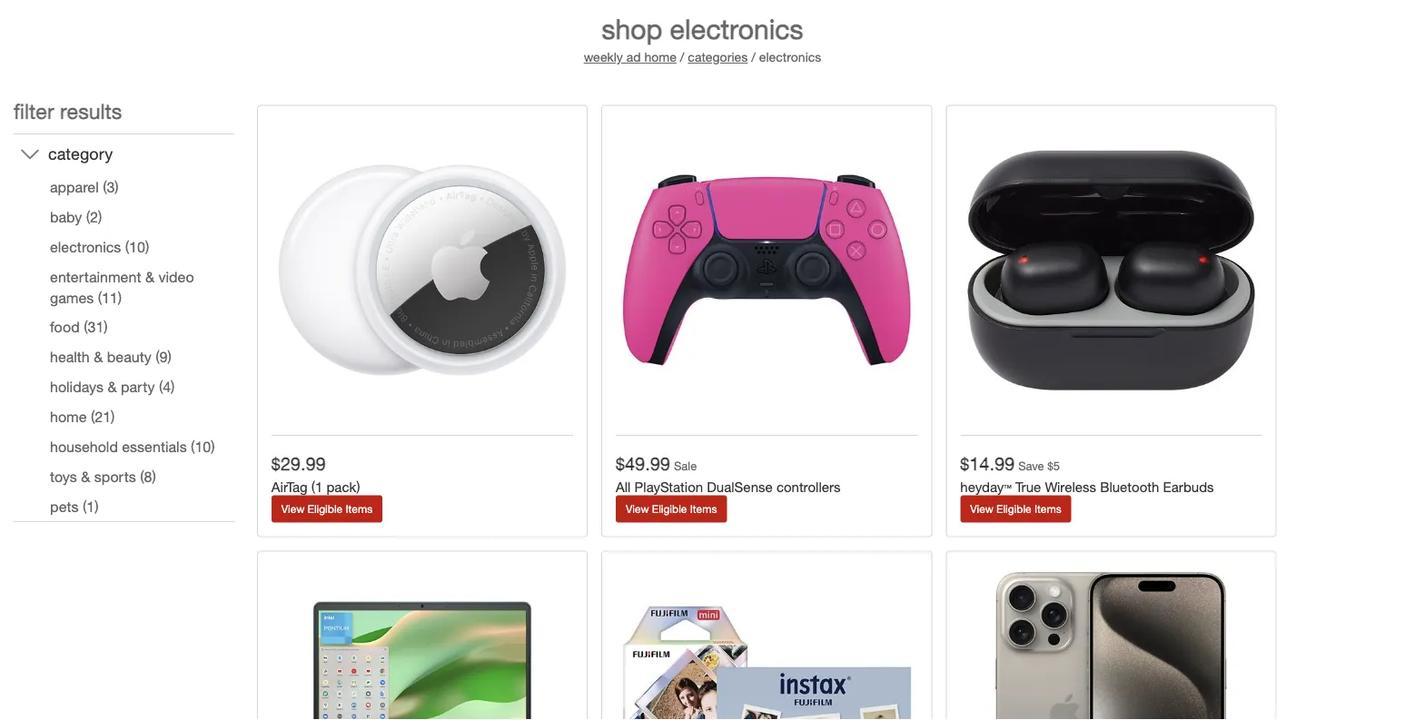 Task type: describe. For each thing, give the bounding box(es) containing it.
true
[[1016, 479, 1042, 495]]

playstation
[[635, 479, 703, 495]]

(31)
[[84, 319, 108, 336]]

items inside $29.99 airtag (1 pack) view eligible items
[[346, 502, 373, 516]]

apparel
[[50, 178, 99, 196]]

home inside shop electronics weekly ad home / categories / electronics
[[645, 49, 677, 65]]

categories link
[[688, 49, 748, 65]]

holidays
[[50, 378, 104, 396]]

health
[[50, 349, 90, 366]]

& for holidays
[[108, 378, 117, 396]]

$14.99 save $5 heyday™ true wireless bluetooth earbuds view eligible items
[[961, 452, 1214, 516]]

weekly ad home link
[[584, 49, 677, 65]]

view inside $49.99 sale all playstation dualsense controllers view eligible items
[[626, 502, 649, 516]]

baby
[[50, 208, 82, 226]]

essentials
[[122, 438, 187, 456]]

heyday™ true wireless bluetooth earbuds image
[[961, 119, 1263, 421]]

(8)
[[140, 468, 156, 486]]

home (21)
[[50, 408, 115, 426]]

food (31)
[[50, 319, 108, 336]]

all playstation dualsense controllers image
[[616, 119, 918, 421]]

(21)
[[91, 408, 115, 426]]

$14.99
[[961, 452, 1015, 474]]

airtag
[[272, 479, 308, 495]]

1 vertical spatial home
[[50, 408, 87, 426]]

view inside $29.99 airtag (1 pack) view eligible items
[[282, 502, 305, 516]]

1 vertical spatial electronics
[[759, 49, 822, 65]]

household
[[50, 438, 118, 456]]

controllers
[[777, 479, 841, 495]]

eligible inside $49.99 sale all playstation dualsense controllers view eligible items
[[652, 502, 687, 516]]

(1)
[[83, 498, 99, 515]]

chevron right image
[[21, 145, 39, 163]]

& for toys
[[81, 468, 90, 486]]

& for entertainment
[[145, 268, 154, 286]]

party
[[121, 378, 155, 396]]

games
[[50, 289, 94, 307]]

weekly
[[584, 49, 623, 65]]

0 vertical spatial electronics
[[670, 12, 804, 45]]

pets
[[50, 498, 79, 515]]

holidays & party (4)
[[50, 378, 175, 396]]

category
[[48, 144, 113, 163]]

all
[[616, 479, 631, 495]]

shop
[[602, 12, 663, 45]]

eligible inside $14.99 save $5 heyday™ true wireless bluetooth earbuds view eligible items
[[997, 502, 1032, 516]]

(9)
[[156, 349, 172, 366]]

electronics (10)
[[50, 238, 149, 256]]

heyday™
[[961, 479, 1012, 495]]

(11)
[[98, 289, 122, 307]]

items inside $14.99 save $5 heyday™ true wireless bluetooth earbuds view eligible items
[[1035, 502, 1062, 516]]



Task type: locate. For each thing, give the bounding box(es) containing it.
airtag (1 pack) image
[[272, 119, 573, 421]]

(10) up entertainment & video games (11)
[[125, 238, 149, 256]]

electronics
[[670, 12, 804, 45], [759, 49, 822, 65], [50, 238, 121, 256]]

entertainment
[[50, 268, 141, 286]]

toys & sports (8)
[[50, 468, 156, 486]]

items down pack)
[[346, 502, 373, 516]]

health & beauty (9)
[[50, 349, 172, 366]]

electronics right categories
[[759, 49, 822, 65]]

/
[[680, 49, 685, 65], [752, 49, 756, 65]]

eligible
[[308, 502, 343, 516], [652, 502, 687, 516], [997, 502, 1032, 516]]

view down airtag
[[282, 502, 305, 516]]

home down holidays
[[50, 408, 87, 426]]

0 horizontal spatial eligible
[[308, 502, 343, 516]]

2 items from the left
[[690, 502, 717, 516]]

0 horizontal spatial view
[[282, 502, 305, 516]]

beauty
[[107, 349, 152, 366]]

1 horizontal spatial view
[[626, 502, 649, 516]]

bluetooth
[[1101, 479, 1160, 495]]

3 view from the left
[[971, 502, 994, 516]]

instax mini value pack film image
[[616, 565, 918, 721]]

food
[[50, 319, 80, 336]]

2 vertical spatial electronics
[[50, 238, 121, 256]]

filter results
[[14, 98, 122, 124]]

electronics up categories
[[670, 12, 804, 45]]

1 horizontal spatial eligible
[[652, 502, 687, 516]]

apparel (3)
[[50, 178, 119, 196]]

items
[[346, 502, 373, 516], [690, 502, 717, 516], [1035, 502, 1062, 516]]

3 eligible from the left
[[997, 502, 1032, 516]]

/ right categories
[[752, 49, 756, 65]]

(10) right essentials
[[191, 438, 215, 456]]

sports
[[94, 468, 136, 486]]

1 horizontal spatial /
[[752, 49, 756, 65]]

(3)
[[103, 178, 119, 196]]

baby (2)
[[50, 208, 102, 226]]

home right ad
[[645, 49, 677, 65]]

eligible down true
[[997, 502, 1032, 516]]

sale
[[674, 458, 697, 473]]

2 horizontal spatial eligible
[[997, 502, 1032, 516]]

filter
[[14, 98, 54, 124]]

1 horizontal spatial (10)
[[191, 438, 215, 456]]

save
[[1019, 458, 1045, 473]]

& left party at the left of page
[[108, 378, 117, 396]]

2 horizontal spatial items
[[1035, 502, 1062, 516]]

$29.99 airtag (1 pack) view eligible items
[[272, 452, 373, 516]]

category button
[[14, 134, 234, 173]]

view down the all on the left
[[626, 502, 649, 516]]

1 eligible from the left
[[308, 502, 343, 516]]

1 / from the left
[[680, 49, 685, 65]]

airtag (1 pack) link
[[272, 479, 573, 495]]

0 horizontal spatial (10)
[[125, 238, 149, 256]]

items down the "playstation"
[[690, 502, 717, 516]]

(4)
[[159, 378, 175, 396]]

2 / from the left
[[752, 49, 756, 65]]

1 horizontal spatial items
[[690, 502, 717, 516]]

0 horizontal spatial items
[[346, 502, 373, 516]]

/ left categories
[[680, 49, 685, 65]]

& right toys
[[81, 468, 90, 486]]

& inside entertainment & video games (11)
[[145, 268, 154, 286]]

1 items from the left
[[346, 502, 373, 516]]

pack)
[[327, 479, 360, 495]]

& right health
[[94, 349, 103, 366]]

earbuds
[[1164, 479, 1214, 495]]

heyday™ true wireless bluetooth earbuds link
[[961, 479, 1263, 495]]

all playstation dualsense controllers link
[[616, 479, 918, 495]]

home
[[645, 49, 677, 65], [50, 408, 87, 426]]

eligible down the "playstation"
[[652, 502, 687, 516]]

1 horizontal spatial home
[[645, 49, 677, 65]]

0 vertical spatial (10)
[[125, 238, 149, 256]]

items inside $49.99 sale all playstation dualsense controllers view eligible items
[[690, 502, 717, 516]]

hp 14" chromebook laptop image
[[272, 565, 573, 721]]

items down true
[[1035, 502, 1062, 516]]

& left video
[[145, 268, 154, 286]]

dualsense
[[707, 479, 773, 495]]

view
[[282, 502, 305, 516], [626, 502, 649, 516], [971, 502, 994, 516]]

$29.99
[[272, 452, 326, 474]]

categories
[[688, 49, 748, 65]]

video
[[159, 268, 194, 286]]

& for health
[[94, 349, 103, 366]]

ad
[[627, 49, 641, 65]]

(10)
[[125, 238, 149, 256], [191, 438, 215, 456]]

household essentials (10)
[[50, 438, 215, 456]]

2 eligible from the left
[[652, 502, 687, 516]]

(1
[[312, 479, 323, 495]]

0 horizontal spatial home
[[50, 408, 87, 426]]

$5
[[1048, 458, 1060, 473]]

2 horizontal spatial view
[[971, 502, 994, 516]]

1 vertical spatial (10)
[[191, 438, 215, 456]]

1 view from the left
[[282, 502, 305, 516]]

(2)
[[86, 208, 102, 226]]

wireless
[[1045, 479, 1097, 495]]

shop electronics weekly ad home / categories / electronics
[[584, 12, 822, 65]]

0 horizontal spatial /
[[680, 49, 685, 65]]

$49.99
[[616, 452, 671, 474]]

eligible inside $29.99 airtag (1 pack) view eligible items
[[308, 502, 343, 516]]

entertainment & video games (11)
[[50, 268, 194, 307]]

eligible down the (1
[[308, 502, 343, 516]]

$49.99 sale all playstation dualsense controllers view eligible items
[[616, 452, 841, 516]]

electronics down (2)
[[50, 238, 121, 256]]

view inside $14.99 save $5 heyday™ true wireless bluetooth earbuds view eligible items
[[971, 502, 994, 516]]

pets (1)
[[50, 498, 99, 515]]

results
[[60, 98, 122, 124]]

3 items from the left
[[1035, 502, 1062, 516]]

toys
[[50, 468, 77, 486]]

view down heyday™
[[971, 502, 994, 516]]

0 vertical spatial home
[[645, 49, 677, 65]]

&
[[145, 268, 154, 286], [94, 349, 103, 366], [108, 378, 117, 396], [81, 468, 90, 486]]

iphone® 15 pro image
[[961, 565, 1263, 721]]

2 view from the left
[[626, 502, 649, 516]]



Task type: vqa. For each thing, say whether or not it's contained in the screenshot.
"Ads"
no



